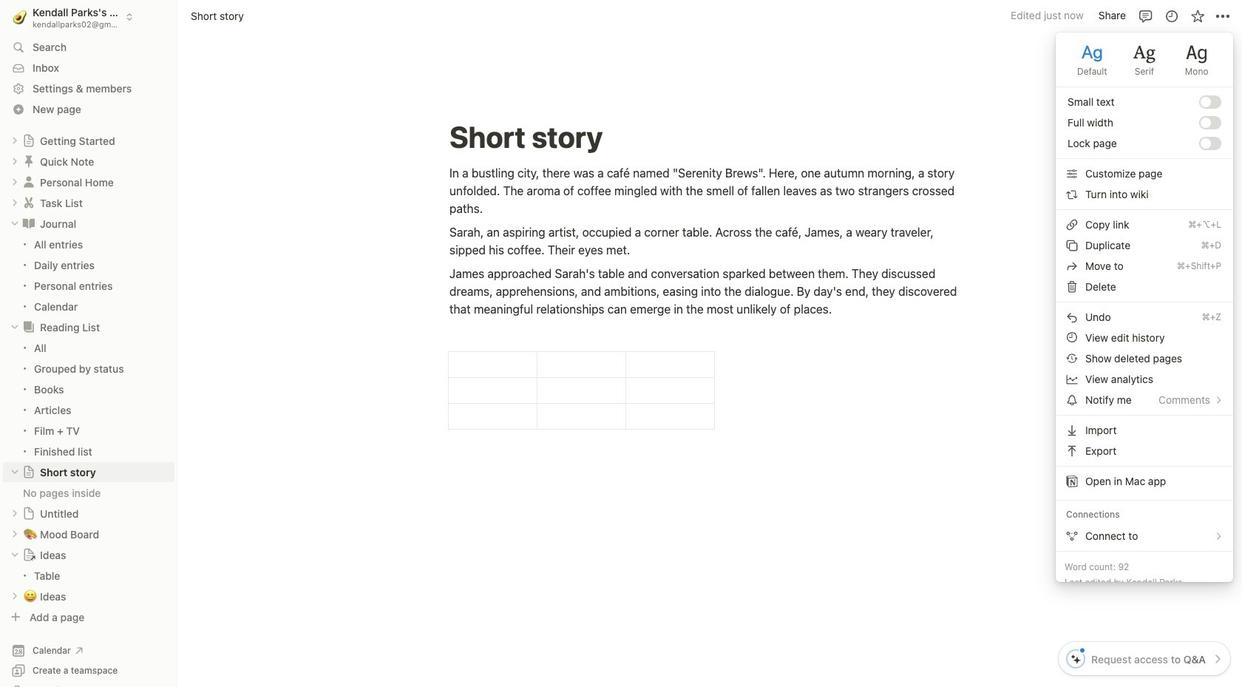 Task type: describe. For each thing, give the bounding box(es) containing it.
comments image
[[1138, 9, 1153, 23]]

🥑 image
[[13, 8, 27, 26]]

1 group from the top
[[0, 234, 177, 316]]

favorite image
[[1190, 9, 1205, 23]]



Task type: vqa. For each thing, say whether or not it's contained in the screenshot.
bottommost group
yes



Task type: locate. For each thing, give the bounding box(es) containing it.
menu
[[1056, 32, 1234, 551]]

updates image
[[1164, 9, 1179, 23]]

1 vertical spatial group
[[0, 338, 177, 461]]

change page icon image
[[21, 216, 36, 231], [21, 320, 36, 334], [22, 465, 35, 479], [22, 548, 35, 562]]

2 group from the top
[[0, 338, 177, 461]]

0 vertical spatial group
[[0, 234, 177, 316]]

group
[[0, 234, 177, 316], [0, 338, 177, 461]]



